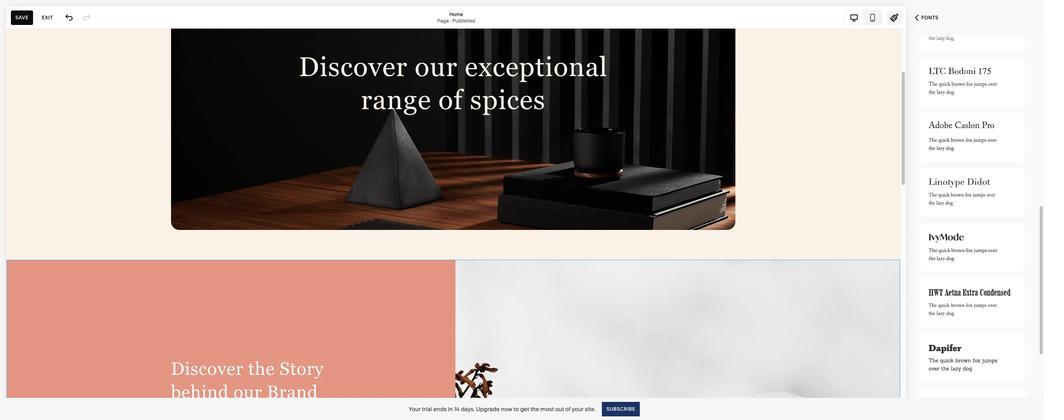 Task type: locate. For each thing, give the bounding box(es) containing it.
ends
[[433, 406, 447, 413]]

quick down ltc
[[939, 81, 950, 90]]

lazy down hwt
[[937, 309, 945, 319]]

jumps inside 'adobe caslon pro the quick brown fox jumps over the lazy dog.'
[[974, 137, 986, 144]]

quick down linotype
[[938, 192, 950, 199]]

lazy
[[937, 35, 945, 41], [937, 89, 945, 98], [937, 145, 945, 152], [936, 200, 944, 207], [937, 256, 945, 262], [937, 309, 945, 319], [951, 366, 961, 373]]

the down ivymode
[[929, 248, 937, 254]]

lazy down adobe
[[937, 145, 945, 152]]

quick
[[938, 27, 950, 33], [939, 81, 950, 90], [938, 137, 950, 144], [938, 192, 950, 199], [938, 248, 950, 254], [938, 301, 950, 311], [940, 358, 954, 365]]

brown inside the 'hwt aetna extra condensed the quick brown fox jumps over the lazy dog.'
[[951, 301, 965, 311]]

the inside ltc bodoni 175 the quick brown fox jumps over the lazy dog.
[[929, 89, 936, 98]]

the inside dapifer the quick brown fox jumps over the lazy dog.
[[929, 358, 938, 365]]

lazy inside dapifer the quick brown fox jumps over the lazy dog.
[[951, 366, 961, 373]]

quick inside the 'hwt aetna extra condensed the quick brown fox jumps over the lazy dog.'
[[938, 301, 950, 311]]

now
[[501, 406, 512, 413]]

aetna
[[945, 287, 961, 299]]

brown
[[951, 27, 964, 33], [952, 81, 965, 90], [951, 137, 965, 144], [951, 192, 964, 199], [951, 248, 965, 254], [951, 301, 965, 311], [956, 358, 971, 365]]

14
[[454, 406, 460, 413]]

home
[[449, 11, 463, 17]]

lazy down the fonts
[[937, 35, 945, 41]]

site.
[[585, 406, 596, 413]]

quick inside button
[[938, 27, 950, 33]]

dog. inside ltc bodoni 175 the quick brown fox jumps over the lazy dog.
[[946, 89, 956, 98]]

the down adobe
[[929, 145, 935, 152]]

fonts
[[922, 15, 939, 21]]

4 the from the top
[[929, 192, 937, 199]]

1 vertical spatial the quick brown fox jumps over the lazy dog.
[[929, 248, 997, 262]]

1 the from the top
[[929, 27, 937, 33]]

jumps inside button
[[973, 27, 986, 33]]

lazy down ltc
[[937, 89, 945, 98]]

fox inside dapifer the quick brown fox jumps over the lazy dog.
[[973, 358, 981, 365]]

2 the from the top
[[929, 81, 938, 90]]

jumps inside linotype didot the quick brown fox jumps over the lazy dog.
[[973, 192, 985, 199]]

6 the from the top
[[929, 301, 937, 311]]

bodoni
[[948, 66, 976, 77]]

the quick brown fox jumps over the lazy dog.
[[929, 27, 997, 41], [929, 248, 997, 262]]

trial
[[422, 406, 432, 413]]

brown right fonts button in the top right of the page
[[951, 27, 964, 33]]

0 vertical spatial the quick brown fox jumps over the lazy dog.
[[929, 27, 997, 41]]

quick down the fonts
[[938, 27, 950, 33]]

lazy down linotype
[[936, 200, 944, 207]]

1 the quick brown fox jumps over the lazy dog. from the top
[[929, 27, 997, 41]]

3 the from the top
[[929, 137, 937, 144]]

jumps
[[973, 27, 986, 33], [974, 81, 987, 90], [974, 137, 986, 144], [973, 192, 985, 199], [974, 248, 987, 254], [974, 301, 987, 311], [982, 358, 998, 365]]

quick down hwt
[[938, 301, 950, 311]]

page
[[437, 18, 449, 24]]

the down linotype
[[929, 192, 937, 199]]

quick down dapifer
[[940, 358, 954, 365]]

brown down 'bodoni'
[[952, 81, 965, 90]]

dog. inside button
[[946, 35, 955, 41]]

fox
[[966, 27, 972, 33], [966, 81, 973, 90], [966, 137, 972, 144], [965, 192, 972, 199], [966, 248, 973, 254], [966, 301, 973, 311], [973, 358, 981, 365]]

fox inside 'adobe caslon pro the quick brown fox jumps over the lazy dog.'
[[966, 137, 972, 144]]

over inside the 'hwt aetna extra condensed the quick brown fox jumps over the lazy dog.'
[[988, 301, 997, 311]]

the quick brown fox jumps over the lazy dog. down ivymode
[[929, 248, 997, 262]]

most
[[540, 406, 554, 413]]

brown down aetna
[[951, 301, 965, 311]]

tab list
[[845, 11, 882, 24]]

over inside the quick brown fox jumps over the lazy dog. button
[[988, 27, 997, 33]]

lazy down dapifer
[[951, 366, 961, 373]]

dog.
[[946, 35, 955, 41], [946, 89, 956, 98], [946, 145, 955, 152], [945, 200, 954, 207], [946, 256, 956, 262], [946, 309, 955, 319], [963, 366, 973, 373]]

the down hwt
[[929, 301, 937, 311]]

the quick brown fox jumps over the lazy dog. down the fonts
[[929, 27, 997, 41]]

jumps inside ltc bodoni 175 the quick brown fox jumps over the lazy dog.
[[974, 81, 987, 90]]

lazy inside linotype didot the quick brown fox jumps over the lazy dog.
[[936, 200, 944, 207]]

the down the fonts
[[929, 35, 935, 41]]

brown inside button
[[951, 27, 964, 33]]

lazy inside ltc bodoni 175 the quick brown fox jumps over the lazy dog.
[[937, 89, 945, 98]]

over
[[988, 27, 997, 33], [988, 81, 997, 90], [988, 137, 997, 144], [987, 192, 995, 199], [988, 248, 997, 254], [988, 301, 997, 311], [929, 366, 940, 373]]

the
[[929, 27, 937, 33], [929, 81, 938, 90], [929, 137, 937, 144], [929, 192, 937, 199], [929, 248, 937, 254], [929, 301, 937, 311], [929, 358, 938, 365]]

the down dapifer
[[929, 358, 938, 365]]

linotype
[[929, 176, 965, 188]]

the down hwt
[[929, 309, 935, 319]]

the down linotype
[[929, 200, 935, 207]]

the down adobe
[[929, 137, 937, 144]]

the down ltc
[[929, 81, 938, 90]]

the
[[929, 35, 935, 41], [929, 89, 936, 98], [929, 145, 935, 152], [929, 200, 935, 207], [929, 256, 936, 262], [929, 309, 935, 319], [941, 366, 949, 373], [531, 406, 539, 413]]

quick down adobe
[[938, 137, 950, 144]]

adobe
[[929, 119, 953, 134]]

brown down the caslon
[[951, 137, 965, 144]]

of
[[565, 406, 571, 413]]

brown inside ltc bodoni 175 the quick brown fox jumps over the lazy dog.
[[952, 81, 965, 90]]

dapifer the quick brown fox jumps over the lazy dog.
[[929, 342, 998, 373]]

·
[[450, 18, 451, 24]]

the down the fonts
[[929, 27, 937, 33]]

the down ltc
[[929, 89, 936, 98]]

brown down dapifer
[[956, 358, 971, 365]]

the down dapifer
[[941, 366, 949, 373]]

over inside dapifer the quick brown fox jumps over the lazy dog.
[[929, 366, 940, 373]]

extra
[[963, 287, 978, 299]]

in
[[448, 406, 453, 413]]

7 the from the top
[[929, 358, 938, 365]]

home page · published
[[437, 11, 475, 24]]

brown down linotype
[[951, 192, 964, 199]]

dog. inside dapifer the quick brown fox jumps over the lazy dog.
[[963, 366, 973, 373]]



Task type: describe. For each thing, give the bounding box(es) containing it.
pro
[[982, 119, 995, 134]]

out
[[555, 406, 564, 413]]

the right get
[[531, 406, 539, 413]]

fox inside linotype didot the quick brown fox jumps over the lazy dog.
[[965, 192, 972, 199]]

jumps inside the 'hwt aetna extra condensed the quick brown fox jumps over the lazy dog.'
[[974, 301, 987, 311]]

ltc bodoni 175 the quick brown fox jumps over the lazy dog.
[[929, 66, 997, 98]]

the quick brown fox jumps over the lazy dog. button
[[919, 2, 1025, 51]]

fox inside ltc bodoni 175 the quick brown fox jumps over the lazy dog.
[[966, 81, 973, 90]]

2 the quick brown fox jumps over the lazy dog. from the top
[[929, 248, 997, 262]]

ltc
[[929, 66, 946, 77]]

to
[[514, 406, 519, 413]]

lazy inside the 'hwt aetna extra condensed the quick brown fox jumps over the lazy dog.'
[[937, 309, 945, 319]]

brown inside linotype didot the quick brown fox jumps over the lazy dog.
[[951, 192, 964, 199]]

lazy inside 'adobe caslon pro the quick brown fox jumps over the lazy dog.'
[[937, 145, 945, 152]]

quick inside ltc bodoni 175 the quick brown fox jumps over the lazy dog.
[[939, 81, 950, 90]]

condensed
[[980, 287, 1011, 299]]

upgrade
[[476, 406, 500, 413]]

save
[[15, 14, 29, 20]]

lazy down ivymode
[[937, 256, 945, 262]]

over inside linotype didot the quick brown fox jumps over the lazy dog.
[[987, 192, 995, 199]]

over inside 'adobe caslon pro the quick brown fox jumps over the lazy dog.'
[[988, 137, 997, 144]]

fonts button
[[906, 9, 947, 27]]

175
[[978, 66, 991, 77]]

quick inside linotype didot the quick brown fox jumps over the lazy dog.
[[938, 192, 950, 199]]

dog. inside the 'hwt aetna extra condensed the quick brown fox jumps over the lazy dog.'
[[946, 309, 955, 319]]

5 the from the top
[[929, 248, 937, 254]]

lazy inside button
[[937, 35, 945, 41]]

your trial ends in 14 days. upgrade now to get the most out of your site.
[[409, 406, 596, 413]]

the inside 'adobe caslon pro the quick brown fox jumps over the lazy dog.'
[[929, 137, 937, 144]]

caslon
[[955, 119, 980, 134]]

hwt aetna extra condensed the quick brown fox jumps over the lazy dog.
[[929, 287, 1011, 319]]

the quick brown fox jumps over the lazy dog. inside button
[[929, 27, 997, 41]]

the inside linotype didot the quick brown fox jumps over the lazy dog.
[[929, 200, 935, 207]]

linotype didot the quick brown fox jumps over the lazy dog.
[[929, 176, 995, 207]]

get
[[520, 406, 529, 413]]

the inside button
[[929, 35, 935, 41]]

your
[[409, 406, 421, 413]]

the inside button
[[929, 27, 937, 33]]

the inside 'adobe caslon pro the quick brown fox jumps over the lazy dog.'
[[929, 145, 935, 152]]

adobe caslon pro the quick brown fox jumps over the lazy dog.
[[929, 119, 997, 152]]

dog. inside 'adobe caslon pro the quick brown fox jumps over the lazy dog.'
[[946, 145, 955, 152]]

ivymode
[[929, 232, 964, 243]]

subscribe
[[607, 406, 635, 413]]

the inside dapifer the quick brown fox jumps over the lazy dog.
[[941, 366, 949, 373]]

hwt
[[929, 287, 943, 299]]

quick inside dapifer the quick brown fox jumps over the lazy dog.
[[940, 358, 954, 365]]

jumps inside dapifer the quick brown fox jumps over the lazy dog.
[[982, 358, 998, 365]]

over inside ltc bodoni 175 the quick brown fox jumps over the lazy dog.
[[988, 81, 997, 90]]

brown inside dapifer the quick brown fox jumps over the lazy dog.
[[956, 358, 971, 365]]

fox inside the quick brown fox jumps over the lazy dog. button
[[966, 27, 972, 33]]

save button
[[11, 10, 33, 25]]

subscribe button
[[602, 402, 640, 417]]

brown down ivymode
[[951, 248, 965, 254]]

days.
[[461, 406, 475, 413]]

quick down ivymode
[[938, 248, 950, 254]]

quick inside 'adobe caslon pro the quick brown fox jumps over the lazy dog.'
[[938, 137, 950, 144]]

didot
[[967, 176, 990, 188]]

the inside the 'hwt aetna extra condensed the quick brown fox jumps over the lazy dog.'
[[929, 301, 937, 311]]

your
[[572, 406, 584, 413]]

exit button
[[37, 10, 57, 25]]

the inside linotype didot the quick brown fox jumps over the lazy dog.
[[929, 192, 937, 199]]

dapifer
[[929, 342, 962, 354]]

exit
[[42, 14, 53, 20]]

the inside ltc bodoni 175 the quick brown fox jumps over the lazy dog.
[[929, 81, 938, 90]]

fox inside the 'hwt aetna extra condensed the quick brown fox jumps over the lazy dog.'
[[966, 301, 973, 311]]

the down ivymode
[[929, 256, 936, 262]]

dog. inside linotype didot the quick brown fox jumps over the lazy dog.
[[945, 200, 954, 207]]

the inside the 'hwt aetna extra condensed the quick brown fox jumps over the lazy dog.'
[[929, 309, 935, 319]]

published
[[452, 18, 475, 24]]

brown inside 'adobe caslon pro the quick brown fox jumps over the lazy dog.'
[[951, 137, 965, 144]]



Task type: vqa. For each thing, say whether or not it's contained in the screenshot.
topmost "tab list"
no



